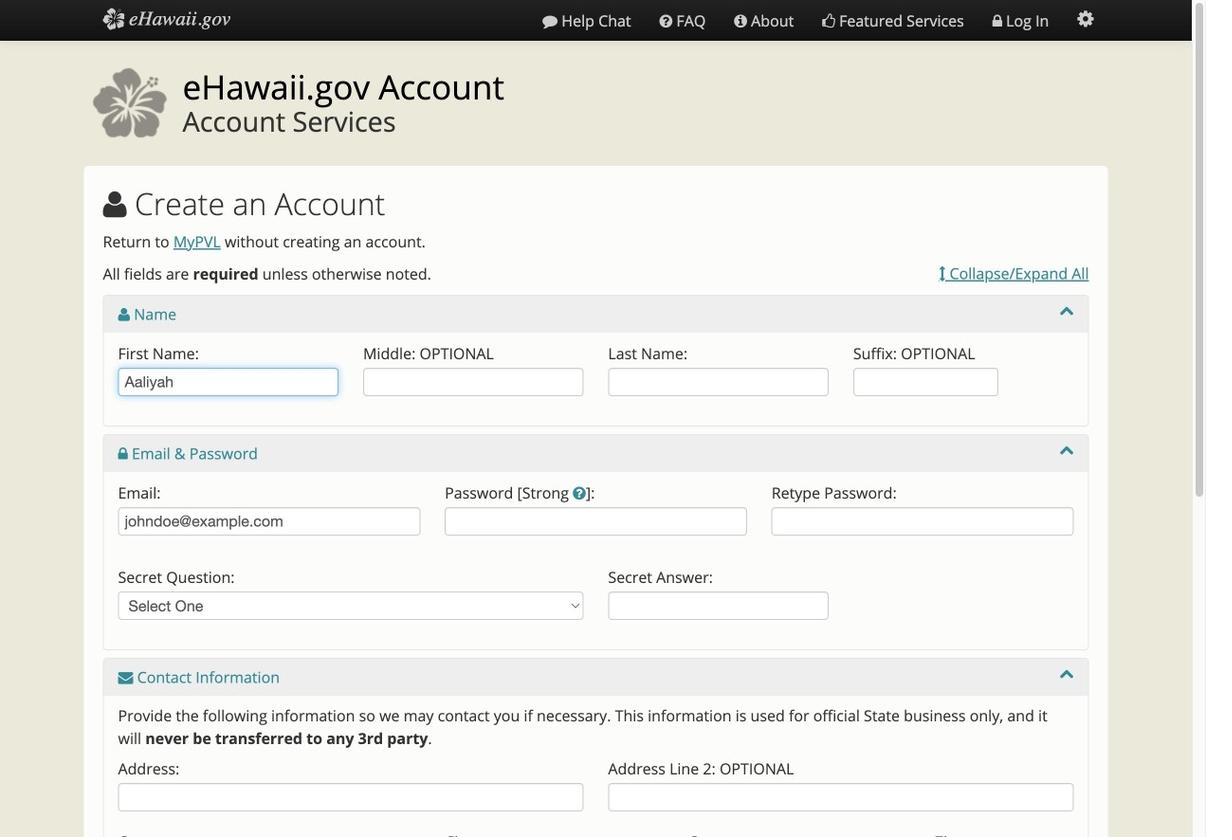Task type: vqa. For each thing, say whether or not it's contained in the screenshot.
second chevron up image from the bottom
yes



Task type: locate. For each thing, give the bounding box(es) containing it.
thumbs up image
[[823, 14, 836, 29]]

banner
[[84, 61, 1108, 151]]

0 horizontal spatial lock image
[[118, 447, 128, 462]]

cog image
[[1078, 9, 1094, 28]]

0 vertical spatial lock image
[[993, 14, 1003, 29]]

resize vertical image
[[939, 267, 946, 282]]

None text field
[[363, 368, 584, 397], [608, 368, 829, 397], [853, 368, 999, 397], [118, 508, 420, 536], [608, 592, 829, 620], [118, 783, 584, 812], [363, 368, 584, 397], [608, 368, 829, 397], [853, 368, 999, 397], [118, 508, 420, 536], [608, 592, 829, 620], [118, 783, 584, 812]]

chevron up image for leftmost lock image
[[1060, 443, 1074, 458]]

0 vertical spatial chevron up image
[[1060, 443, 1074, 458]]

None password field
[[445, 508, 747, 536], [772, 508, 1074, 536], [445, 508, 747, 536], [772, 508, 1074, 536]]

None text field
[[118, 368, 339, 397], [608, 783, 1074, 812], [118, 368, 339, 397], [608, 783, 1074, 812]]

1 vertical spatial chevron up image
[[1060, 667, 1074, 682]]

1 horizontal spatial lock image
[[993, 14, 1003, 29]]

envelope alt image
[[118, 671, 133, 686]]

2 chevron up image from the top
[[1060, 667, 1074, 682]]

main content
[[84, 166, 1108, 837]]

chevron up image
[[1060, 443, 1074, 458], [1060, 667, 1074, 682]]

1 vertical spatial lock image
[[118, 447, 128, 462]]

1 chevron up image from the top
[[1060, 443, 1074, 458]]

user image
[[118, 307, 130, 322]]

lock image
[[993, 14, 1003, 29], [118, 447, 128, 462]]



Task type: describe. For each thing, give the bounding box(es) containing it.
chevron up image
[[1060, 304, 1074, 319]]

info sign image
[[734, 14, 747, 29]]

chat image
[[543, 14, 558, 29]]

chevron up image for envelope alt icon
[[1060, 667, 1074, 682]]

question sign image
[[573, 486, 586, 501]]

frequently ask questions image
[[660, 14, 673, 29]]



